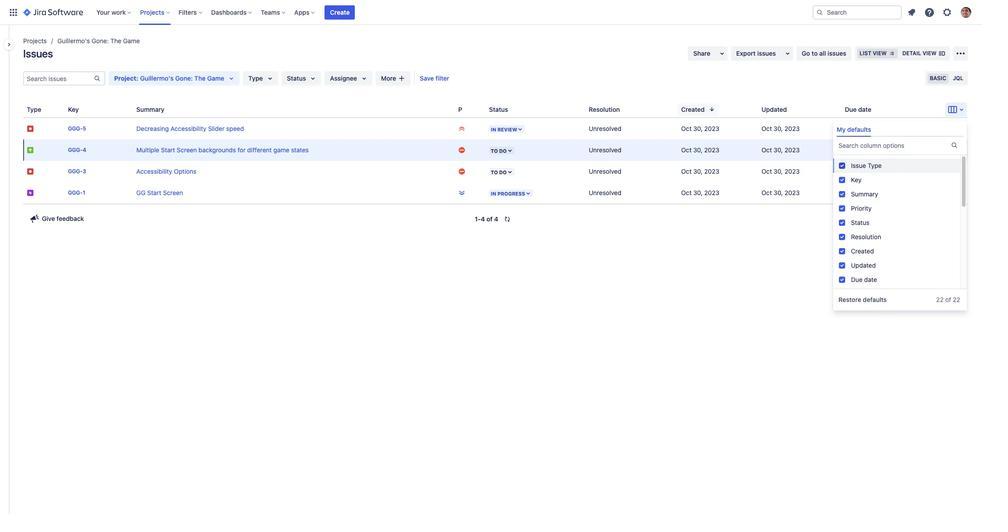 Task type: vqa. For each thing, say whether or not it's contained in the screenshot.
CREATE PROJECT image
no



Task type: locate. For each thing, give the bounding box(es) containing it.
0 horizontal spatial game
[[123, 37, 140, 45]]

1 nov from the top
[[845, 125, 857, 132]]

appswitcher icon image
[[8, 7, 19, 18]]

drag column image inside created button
[[678, 104, 689, 115]]

key
[[68, 105, 79, 113], [851, 176, 862, 184]]

1 vertical spatial of
[[946, 296, 952, 304]]

gone: up the summary button
[[175, 74, 193, 82]]

1 vertical spatial status
[[489, 105, 508, 113]]

due up my defaults
[[845, 105, 857, 113]]

bug image
[[27, 168, 34, 175]]

states
[[291, 146, 309, 154]]

0 horizontal spatial resolution
[[589, 105, 620, 113]]

row up lowest image
[[23, 161, 968, 182]]

Search issues text field
[[24, 72, 94, 85]]

decreasing accessibility slider speed link
[[136, 125, 244, 132]]

0 vertical spatial projects
[[140, 8, 164, 16]]

my defaults
[[837, 126, 872, 133]]

key up 15,
[[851, 176, 862, 184]]

1 medium high image from the top
[[459, 147, 466, 154]]

work
[[111, 8, 126, 16]]

sort in ascending order image inside due date button
[[875, 106, 883, 113]]

ggg- up "ggg-1"
[[68, 168, 83, 175]]

status button
[[282, 71, 321, 86]]

sort in ascending order image inside updated button
[[791, 106, 798, 113]]

drag column image up the my
[[842, 104, 852, 115]]

ggg- down "ggg-5" at the top
[[68, 147, 83, 154]]

save filter button
[[415, 71, 455, 86]]

type
[[249, 74, 263, 82], [27, 105, 41, 113], [868, 162, 882, 170]]

0 vertical spatial medium high image
[[459, 147, 466, 154]]

1 horizontal spatial resolution
[[851, 233, 882, 241]]

sort in ascending order image
[[791, 106, 798, 113], [875, 106, 883, 113]]

drag column image inside status button
[[486, 104, 496, 115]]

row
[[23, 118, 968, 140], [23, 140, 968, 161], [23, 161, 968, 182], [23, 182, 968, 204]]

screen down accessibility options
[[163, 189, 183, 197]]

drag column image for type
[[23, 104, 34, 115]]

addicon image
[[398, 75, 405, 82]]

3 drag column image from the left
[[486, 104, 496, 115]]

open export issues dropdown image
[[783, 48, 793, 59]]

nov up 'search' at the right of page
[[845, 125, 857, 132]]

2 view from the left
[[923, 50, 937, 57]]

start for multiple
[[161, 146, 175, 154]]

jira software image
[[23, 7, 83, 18], [23, 7, 83, 18]]

4 inside issues element
[[83, 147, 86, 154]]

1 horizontal spatial key
[[851, 176, 862, 184]]

projects
[[140, 8, 164, 16], [23, 37, 47, 45]]

0 vertical spatial summary
[[136, 105, 165, 113]]

accessibility options link
[[136, 168, 197, 175]]

start right gg
[[147, 189, 161, 197]]

2 horizontal spatial status
[[851, 219, 870, 227]]

0 horizontal spatial 4
[[83, 147, 86, 154]]

due date up restore defaults
[[851, 276, 878, 284]]

0 horizontal spatial created
[[682, 105, 705, 113]]

sort in ascending order image
[[512, 106, 519, 113]]

1 vertical spatial nov
[[845, 189, 857, 197]]

drag column image inside due date button
[[842, 104, 852, 115]]

0 vertical spatial defaults
[[848, 126, 872, 133]]

3 ggg- from the top
[[68, 168, 83, 175]]

2 row from the top
[[23, 140, 968, 161]]

nov left 15,
[[845, 189, 857, 197]]

drag column image inside the summary button
[[133, 104, 144, 115]]

2 unresolved from the top
[[589, 146, 622, 154]]

share
[[694, 50, 711, 57]]

1 vertical spatial start
[[147, 189, 161, 197]]

0 vertical spatial screen
[[177, 146, 197, 154]]

created left sorted in descending order icon
[[682, 105, 705, 113]]

drag column image for created
[[678, 104, 689, 115]]

gg start screen
[[136, 189, 183, 197]]

status left sort in ascending order icon
[[489, 105, 508, 113]]

0 horizontal spatial view
[[873, 50, 887, 57]]

view right list
[[873, 50, 887, 57]]

1 vertical spatial summary
[[851, 191, 879, 198]]

1 horizontal spatial the
[[194, 74, 206, 82]]

1 unresolved from the top
[[589, 125, 622, 132]]

drag column image for updated
[[758, 104, 769, 115]]

1 horizontal spatial summary
[[851, 191, 879, 198]]

4 unresolved from the top
[[589, 189, 622, 197]]

feedback
[[57, 215, 84, 223]]

0 vertical spatial date
[[859, 105, 872, 113]]

0 horizontal spatial guillermo's
[[57, 37, 90, 45]]

2 sort in ascending order image from the left
[[875, 106, 883, 113]]

gone:
[[92, 37, 109, 45], [175, 74, 193, 82]]

row containing gg start screen
[[23, 182, 968, 204]]

1 vertical spatial gone:
[[175, 74, 193, 82]]

sorted in descending order image
[[709, 106, 716, 113]]

defaults for my defaults
[[848, 126, 872, 133]]

2 drag column image from the left
[[64, 104, 75, 115]]

due date up the nov 30, 2023
[[845, 105, 872, 113]]

accessibility
[[171, 125, 206, 132], [136, 168, 172, 175]]

settings image
[[942, 7, 953, 18]]

ggg-
[[68, 126, 83, 132], [68, 147, 83, 154], [68, 168, 83, 175], [68, 190, 83, 196]]

0 vertical spatial start
[[161, 146, 175, 154]]

defaults inside button
[[863, 296, 887, 304]]

row up 1-4 of 4
[[23, 182, 968, 204]]

unresolved for accessibility options
[[589, 168, 622, 175]]

drag column image
[[133, 104, 144, 115], [455, 104, 466, 115], [486, 104, 496, 115], [586, 104, 596, 115], [758, 104, 769, 115]]

1 issues from the left
[[758, 50, 776, 57]]

unresolved for decreasing accessibility slider speed
[[589, 125, 622, 132]]

defaults right restore
[[863, 296, 887, 304]]

4
[[83, 147, 86, 154], [481, 215, 485, 223], [494, 215, 499, 223]]

2 nov from the top
[[845, 189, 857, 197]]

guillermo's right : in the top left of the page
[[140, 74, 174, 82]]

projects inside projects popup button
[[140, 8, 164, 16]]

multiple
[[136, 146, 159, 154]]

for
[[238, 146, 246, 154]]

2 medium high image from the top
[[459, 168, 466, 175]]

0 vertical spatial resolution
[[589, 105, 620, 113]]

1 horizontal spatial 22
[[953, 296, 961, 304]]

1 vertical spatial guillermo's
[[140, 74, 174, 82]]

3 unresolved from the top
[[589, 168, 622, 175]]

apps
[[294, 8, 310, 16]]

2 ggg- from the top
[[68, 147, 83, 154]]

date up restore defaults
[[865, 276, 878, 284]]

Search field
[[813, 5, 902, 19]]

p button
[[455, 103, 477, 116]]

3 drag column image from the left
[[678, 104, 689, 115]]

issues right all
[[828, 50, 847, 57]]

4 ggg- from the top
[[68, 190, 83, 196]]

column
[[861, 142, 882, 150]]

1 vertical spatial updated
[[851, 262, 876, 269]]

teams
[[261, 8, 280, 16]]

0 vertical spatial due date
[[845, 105, 872, 113]]

jql
[[953, 75, 964, 82]]

0 vertical spatial gone:
[[92, 37, 109, 45]]

0 horizontal spatial status
[[287, 74, 306, 82]]

1 drag column image from the left
[[133, 104, 144, 115]]

start
[[161, 146, 175, 154], [147, 189, 161, 197]]

4 drag column image from the left
[[586, 104, 596, 115]]

status right type dropdown button
[[287, 74, 306, 82]]

:
[[136, 74, 138, 82]]

0 vertical spatial updated
[[762, 105, 787, 113]]

created inside button
[[682, 105, 705, 113]]

of
[[487, 215, 493, 223], [946, 296, 952, 304]]

type inside type dropdown button
[[249, 74, 263, 82]]

notifications image
[[907, 7, 917, 18]]

accessibility left slider
[[171, 125, 206, 132]]

row down highest icon
[[23, 140, 968, 161]]

1 sort in ascending order image from the left
[[791, 106, 798, 113]]

drag column image inside resolution button
[[586, 104, 596, 115]]

banner
[[0, 0, 983, 25]]

due date inside due date button
[[845, 105, 872, 113]]

5 drag column image from the left
[[758, 104, 769, 115]]

unresolved for multiple start screen backgrounds for different game states
[[589, 146, 622, 154]]

summary
[[136, 105, 165, 113], [851, 191, 879, 198]]

5
[[83, 126, 86, 132]]

view
[[873, 50, 887, 57], [923, 50, 937, 57]]

due up restore defaults
[[851, 276, 863, 284]]

ggg- down "key" button
[[68, 126, 83, 132]]

1 drag column image from the left
[[23, 104, 34, 115]]

0 horizontal spatial gone:
[[92, 37, 109, 45]]

0 vertical spatial nov
[[845, 125, 857, 132]]

accessibility options
[[136, 168, 197, 175]]

2 horizontal spatial type
[[868, 162, 882, 170]]

guillermo's gone: the game
[[57, 37, 140, 45]]

1 vertical spatial type
[[27, 105, 41, 113]]

0 horizontal spatial issues
[[758, 50, 776, 57]]

status inside dropdown button
[[287, 74, 306, 82]]

ggg- down ggg-3
[[68, 190, 83, 196]]

1-4 of 4
[[475, 215, 499, 223]]

row down status button
[[23, 118, 968, 140]]

ggg- for accessibility options
[[68, 168, 83, 175]]

lowest image
[[459, 190, 466, 197]]

0 vertical spatial created
[[682, 105, 705, 113]]

30,
[[694, 125, 703, 132], [774, 125, 783, 132], [858, 125, 868, 132], [694, 146, 703, 154], [774, 146, 783, 154], [694, 168, 703, 175], [774, 168, 783, 175], [694, 189, 703, 197], [774, 189, 783, 197]]

1 ggg- from the top
[[68, 126, 83, 132]]

1 vertical spatial due date
[[851, 276, 878, 284]]

2 drag column image from the left
[[455, 104, 466, 115]]

oct
[[682, 125, 692, 132], [762, 125, 772, 132], [682, 146, 692, 154], [762, 146, 772, 154], [682, 168, 692, 175], [762, 168, 772, 175], [682, 189, 692, 197], [762, 189, 772, 197]]

projects right work
[[140, 8, 164, 16]]

date up the nov 30, 2023
[[859, 105, 872, 113]]

0 vertical spatial of
[[487, 215, 493, 223]]

accessibility up gg start screen
[[136, 168, 172, 175]]

drag column image for status
[[486, 104, 496, 115]]

1 vertical spatial medium high image
[[459, 168, 466, 175]]

0 vertical spatial type
[[249, 74, 263, 82]]

drag column image
[[23, 104, 34, 115], [64, 104, 75, 115], [678, 104, 689, 115], [842, 104, 852, 115]]

1 vertical spatial projects
[[23, 37, 47, 45]]

1 horizontal spatial issues
[[828, 50, 847, 57]]

0 vertical spatial the
[[110, 37, 121, 45]]

1 horizontal spatial view
[[923, 50, 937, 57]]

key up "ggg-5" at the top
[[68, 105, 79, 113]]

1 horizontal spatial type
[[249, 74, 263, 82]]

created
[[682, 105, 705, 113], [851, 248, 874, 255]]

save filter
[[420, 74, 450, 82]]

1 horizontal spatial created
[[851, 248, 874, 255]]

1 horizontal spatial status
[[489, 105, 508, 113]]

created down priority
[[851, 248, 874, 255]]

detail view
[[903, 50, 937, 57]]

guillermo's
[[57, 37, 90, 45], [140, 74, 174, 82]]

1 view from the left
[[873, 50, 887, 57]]

issues element
[[23, 102, 968, 204]]

0 horizontal spatial type
[[27, 105, 41, 113]]

0 horizontal spatial sort in ascending order image
[[791, 106, 798, 113]]

drag column image inside p button
[[455, 104, 466, 115]]

drag column image inside type button
[[23, 104, 34, 115]]

start right multiple
[[161, 146, 175, 154]]

date
[[859, 105, 872, 113], [865, 276, 878, 284]]

1 vertical spatial created
[[851, 248, 874, 255]]

4 row from the top
[[23, 182, 968, 204]]

drag column image inside "key" button
[[64, 104, 75, 115]]

give
[[42, 215, 55, 223]]

drag column image up "ggg-5" at the top
[[64, 104, 75, 115]]

1 22 from the left
[[937, 296, 944, 304]]

summary up priority
[[851, 191, 879, 198]]

medium high image up lowest image
[[459, 168, 466, 175]]

filters
[[179, 8, 197, 16]]

issues right export
[[758, 50, 776, 57]]

0 vertical spatial key
[[68, 105, 79, 113]]

1 vertical spatial due
[[851, 276, 863, 284]]

1 horizontal spatial gone:
[[175, 74, 193, 82]]

screen up options
[[177, 146, 197, 154]]

drag column image up bug image on the left of the page
[[23, 104, 34, 115]]

give feedback button
[[24, 212, 89, 226]]

view for list view
[[873, 50, 887, 57]]

status down priority
[[851, 219, 870, 227]]

medium high image down highest icon
[[459, 147, 466, 154]]

1 horizontal spatial sort in ascending order image
[[875, 106, 883, 113]]

1 vertical spatial screen
[[163, 189, 183, 197]]

1-
[[475, 215, 481, 223]]

export issues button
[[731, 46, 793, 61]]

issue
[[851, 162, 867, 170]]

1 vertical spatial the
[[194, 74, 206, 82]]

4 drag column image from the left
[[842, 104, 852, 115]]

0 vertical spatial status
[[287, 74, 306, 82]]

gone: down your
[[92, 37, 109, 45]]

0 horizontal spatial key
[[68, 105, 79, 113]]

drag column image left sorted in descending order icon
[[678, 104, 689, 115]]

defaults for restore defaults
[[863, 296, 887, 304]]

list
[[860, 50, 872, 57]]

1 horizontal spatial projects
[[140, 8, 164, 16]]

1 vertical spatial accessibility
[[136, 168, 172, 175]]

1 horizontal spatial 4
[[481, 215, 485, 223]]

3 row from the top
[[23, 161, 968, 182]]

summary up decreasing on the top
[[136, 105, 165, 113]]

options
[[174, 168, 197, 175]]

give feedback
[[42, 215, 84, 223]]

1 vertical spatial defaults
[[863, 296, 887, 304]]

1 vertical spatial game
[[207, 74, 224, 82]]

bug image
[[27, 125, 34, 132]]

my
[[837, 126, 846, 133]]

detail
[[903, 50, 922, 57]]

primary element
[[5, 0, 813, 25]]

refresh image
[[504, 216, 511, 223]]

search column options
[[839, 142, 905, 150]]

guillermo's right the projects link
[[57, 37, 90, 45]]

issues inside button
[[758, 50, 776, 57]]

ggg- for gg start screen
[[68, 190, 83, 196]]

issue type
[[851, 162, 882, 170]]

medium high image
[[459, 147, 466, 154], [459, 168, 466, 175]]

1
[[83, 190, 85, 196]]

view right detail
[[923, 50, 937, 57]]

None text field
[[839, 141, 841, 150]]

guillermo's gone: the game link
[[57, 36, 140, 46]]

1 row from the top
[[23, 118, 968, 140]]

filters button
[[176, 5, 206, 19]]

2 issues from the left
[[828, 50, 847, 57]]

defaults
[[848, 126, 872, 133], [863, 296, 887, 304]]

0 vertical spatial game
[[123, 37, 140, 45]]

assignee
[[330, 74, 357, 82]]

defaults right the my
[[848, 126, 872, 133]]

ggg-5 link
[[68, 126, 86, 132]]

0 horizontal spatial 22
[[937, 296, 944, 304]]

0 vertical spatial due
[[845, 105, 857, 113]]

projects for the projects link
[[23, 37, 47, 45]]

resolution
[[589, 105, 620, 113], [851, 233, 882, 241]]

0 horizontal spatial updated
[[762, 105, 787, 113]]

due date
[[845, 105, 872, 113], [851, 276, 878, 284]]

0 horizontal spatial summary
[[136, 105, 165, 113]]

0 horizontal spatial projects
[[23, 37, 47, 45]]

projects up issues
[[23, 37, 47, 45]]

sidebar navigation image
[[0, 36, 20, 54]]



Task type: describe. For each thing, give the bounding box(es) containing it.
ggg-5
[[68, 126, 86, 132]]

drag column image for due date
[[842, 104, 852, 115]]

export
[[737, 50, 756, 57]]

medium high image for multiple start screen backgrounds for different game states
[[459, 147, 466, 154]]

ggg-4 link
[[68, 147, 86, 154]]

resolution button
[[586, 103, 634, 116]]

your
[[96, 8, 110, 16]]

board icon image
[[948, 104, 959, 115]]

ggg-3
[[68, 168, 86, 175]]

row containing multiple start screen backgrounds for different game states
[[23, 140, 968, 161]]

different
[[247, 146, 272, 154]]

help image
[[925, 7, 935, 18]]

ggg-1 link
[[68, 190, 85, 196]]

share button
[[688, 46, 728, 61]]

resolution inside button
[[589, 105, 620, 113]]

more
[[381, 74, 396, 82]]

basic
[[930, 75, 947, 82]]

teams button
[[258, 5, 289, 19]]

filter
[[436, 74, 450, 82]]

game
[[274, 146, 290, 154]]

projects for projects popup button
[[140, 8, 164, 16]]

your work button
[[94, 5, 135, 19]]

due inside due date button
[[845, 105, 857, 113]]

1 vertical spatial date
[[865, 276, 878, 284]]

more button
[[376, 71, 411, 86]]

1 vertical spatial resolution
[[851, 233, 882, 241]]

options
[[883, 142, 905, 150]]

3
[[83, 168, 86, 175]]

1 vertical spatial key
[[851, 176, 862, 184]]

save
[[420, 74, 434, 82]]

view for detail view
[[923, 50, 937, 57]]

projects link
[[23, 36, 47, 46]]

your profile and settings image
[[961, 7, 972, 18]]

updated inside updated button
[[762, 105, 787, 113]]

slider
[[208, 125, 225, 132]]

0 horizontal spatial the
[[110, 37, 121, 45]]

p
[[459, 105, 463, 113]]

22 of 22
[[937, 296, 961, 304]]

due date button
[[842, 103, 886, 116]]

sort in ascending order image for updated
[[791, 106, 798, 113]]

issues
[[23, 47, 53, 60]]

2 vertical spatial type
[[868, 162, 882, 170]]

ggg-1
[[68, 190, 85, 196]]

1 horizontal spatial updated
[[851, 262, 876, 269]]

15,
[[858, 189, 867, 197]]

2 vertical spatial status
[[851, 219, 870, 227]]

to
[[812, 50, 818, 57]]

summary inside button
[[136, 105, 165, 113]]

ggg-4
[[68, 147, 86, 154]]

0 vertical spatial guillermo's
[[57, 37, 90, 45]]

list view
[[860, 50, 887, 57]]

medium high image for accessibility options
[[459, 168, 466, 175]]

projects button
[[137, 5, 173, 19]]

row containing accessibility options
[[23, 161, 968, 182]]

drag column image for summary
[[133, 104, 144, 115]]

all
[[820, 50, 826, 57]]

1 horizontal spatial guillermo's
[[140, 74, 174, 82]]

nov 30, 2023
[[845, 125, 884, 132]]

dashboards button
[[209, 5, 256, 19]]

1 horizontal spatial game
[[207, 74, 224, 82]]

0 vertical spatial accessibility
[[171, 125, 206, 132]]

start for gg
[[147, 189, 161, 197]]

project
[[114, 74, 136, 82]]

4 for ggg-
[[83, 147, 86, 154]]

decreasing
[[136, 125, 169, 132]]

2 22 from the left
[[953, 296, 961, 304]]

game inside guillermo's gone: the game link
[[123, 37, 140, 45]]

your work
[[96, 8, 126, 16]]

screen for multiple
[[177, 146, 197, 154]]

created button
[[678, 103, 719, 116]]

create
[[330, 8, 350, 16]]

type button
[[23, 103, 56, 116]]

import and bulk change issues image
[[956, 48, 967, 59]]

updated button
[[758, 103, 802, 116]]

date inside button
[[859, 105, 872, 113]]

0 horizontal spatial of
[[487, 215, 493, 223]]

gg start screen link
[[136, 189, 183, 197]]

search
[[839, 142, 859, 150]]

project : guillermo's gone: the game
[[114, 74, 224, 82]]

speed
[[226, 125, 244, 132]]

nov for nov 15, 2023
[[845, 189, 857, 197]]

ggg-3 link
[[68, 168, 86, 175]]

assignee button
[[325, 71, 372, 86]]

go to all issues
[[802, 50, 847, 57]]

banner containing your work
[[0, 0, 983, 25]]

restore defaults
[[839, 296, 887, 304]]

status inside button
[[489, 105, 508, 113]]

highest image
[[459, 125, 466, 132]]

export issues
[[737, 50, 776, 57]]

type button
[[243, 71, 278, 86]]

decreasing accessibility slider speed
[[136, 125, 244, 132]]

status button
[[486, 103, 523, 116]]

multiple start screen backgrounds for different game states link
[[136, 146, 309, 154]]

sort in ascending order image for due date
[[875, 106, 883, 113]]

search image
[[817, 9, 824, 16]]

backgrounds
[[199, 146, 236, 154]]

nov for nov 30, 2023
[[845, 125, 857, 132]]

dashboards
[[211, 8, 247, 16]]

1 horizontal spatial of
[[946, 296, 952, 304]]

priority
[[851, 205, 872, 212]]

restore
[[839, 296, 862, 304]]

drag column image for p
[[455, 104, 466, 115]]

type inside type button
[[27, 105, 41, 113]]

go to all issues link
[[797, 46, 852, 61]]

apps button
[[292, 5, 319, 19]]

create button
[[325, 5, 355, 19]]

go
[[802, 50, 811, 57]]

drag column image for resolution
[[586, 104, 596, 115]]

screen for gg
[[163, 189, 183, 197]]

4 for 1-
[[481, 215, 485, 223]]

key button
[[64, 103, 93, 116]]

epic image
[[27, 190, 34, 197]]

multiple start screen backgrounds for different game states
[[136, 146, 309, 154]]

drag column image for key
[[64, 104, 75, 115]]

nov 15, 2023
[[845, 189, 883, 197]]

2 horizontal spatial 4
[[494, 215, 499, 223]]

ggg- for multiple start screen backgrounds for different game states
[[68, 147, 83, 154]]

row containing decreasing accessibility slider speed
[[23, 118, 968, 140]]

key inside button
[[68, 105, 79, 113]]

restore defaults button
[[834, 293, 893, 307]]

unresolved for gg start screen
[[589, 189, 622, 197]]

ggg- for decreasing accessibility slider speed
[[68, 126, 83, 132]]

open share dialog image
[[717, 48, 728, 59]]

chevron down icon image
[[957, 104, 967, 115]]

improvement image
[[27, 147, 34, 154]]

gg
[[136, 189, 146, 197]]



